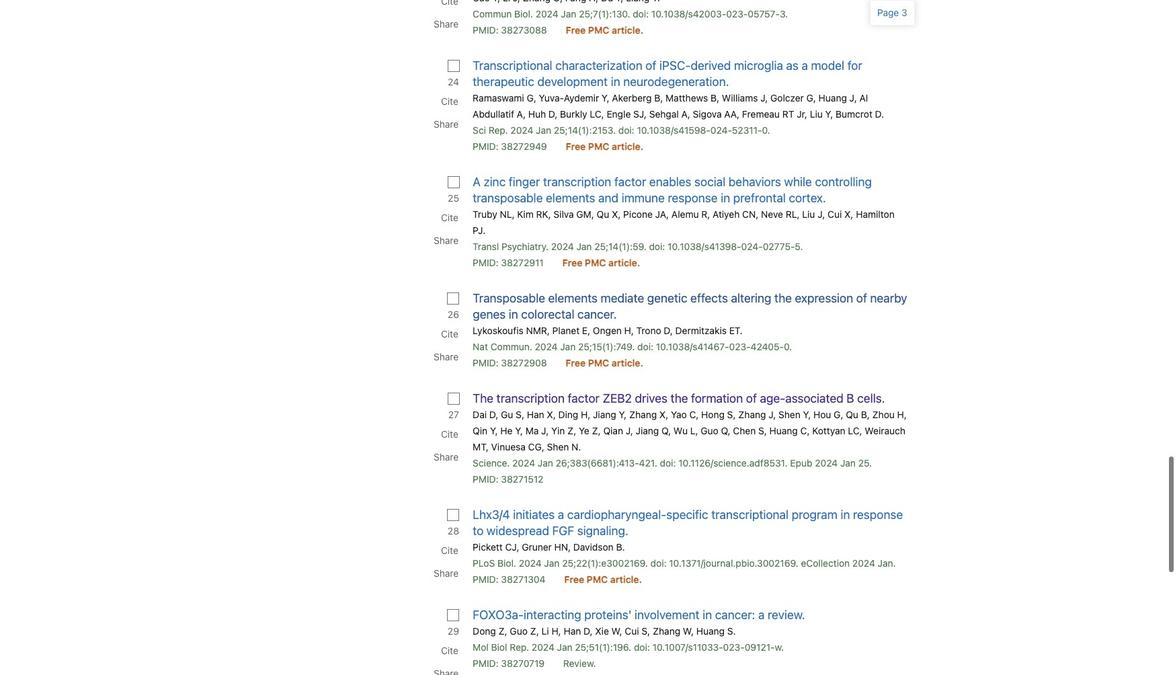 Task type: locate. For each thing, give the bounding box(es) containing it.
10.1007/s11033-
[[653, 642, 723, 653]]

review.
[[768, 608, 805, 622]]

0 horizontal spatial han
[[527, 409, 544, 420]]

share button for transposable elements mediate genetic effects altering the expression of nearby genes in colorectal cancer.
[[432, 346, 462, 369]]

2 horizontal spatial g,
[[834, 409, 844, 420]]

h, right zhou
[[898, 409, 907, 420]]

0 horizontal spatial huang
[[697, 625, 725, 637]]

1 horizontal spatial of
[[746, 391, 757, 406]]

5 cite from the top
[[441, 545, 459, 556]]

1 horizontal spatial w,
[[683, 625, 694, 637]]

doi:
[[633, 8, 649, 20], [619, 124, 635, 136], [649, 241, 665, 252], [638, 341, 654, 352], [660, 457, 676, 469], [651, 557, 667, 569], [634, 642, 650, 653]]

1 vertical spatial huang
[[770, 425, 798, 436]]

cui down foxo3a-interacting proteins' involvement in cancer: a review. link
[[625, 625, 639, 637]]

0 vertical spatial rep.
[[489, 124, 508, 136]]

2 horizontal spatial huang
[[819, 92, 847, 104]]

cite for transcriptional characterization of ipsc-derived microglia as a model for therapeutic development in neurodegeneration.
[[441, 95, 459, 107]]

cite button down 29
[[440, 640, 462, 662]]

cite button down 26
[[440, 323, 462, 346]]

cardiopharyngeal-
[[567, 508, 667, 522]]

38271304
[[501, 574, 546, 585]]

free for neurodegeneration.
[[566, 141, 586, 152]]

1 vertical spatial a
[[558, 508, 564, 522]]

golczer
[[771, 92, 804, 104]]

3 pmid: from the top
[[473, 257, 499, 268]]

plos
[[473, 557, 495, 569]]

3.
[[780, 8, 788, 20]]

transcription up gm,
[[543, 175, 612, 189]]

1 horizontal spatial response
[[853, 508, 903, 522]]

2 horizontal spatial of
[[857, 291, 867, 305]]

421.
[[639, 457, 658, 469]]

w, right xie
[[612, 625, 622, 637]]

e,
[[582, 325, 591, 336]]

1 horizontal spatial c,
[[801, 425, 810, 436]]

foxo3a-
[[473, 608, 524, 622]]

a inside transcriptional characterization of ipsc-derived microglia as a model for therapeutic development in neurodegeneration.
[[802, 59, 808, 73]]

in inside transcriptional characterization of ipsc-derived microglia as a model for therapeutic development in neurodegeneration.
[[611, 75, 620, 89]]

0 vertical spatial transcription
[[543, 175, 612, 189]]

1 horizontal spatial rep.
[[510, 642, 529, 653]]

d, inside the ramaswami g, yuva-aydemir y, akerberg b, matthews b, williams j, golczer g, huang j, al abdullatif a, huh d, burkly lc, engle sj, sehgal a, sigova aa, fremeau rt jr, liu y, bumcrot d. sci rep. 2024 jan 25;14(1):2153. doi: 10.1038/s41598-024-52311-0. pmid: 38272949
[[549, 108, 558, 120]]

in
[[611, 75, 620, 89], [721, 191, 730, 205], [509, 307, 518, 321], [841, 508, 850, 522], [703, 608, 712, 622]]

factor up ding
[[568, 391, 600, 406]]

doi: down the engle
[[619, 124, 635, 136]]

free pmc article. down "25;15(1):749." at the bottom of the page
[[566, 357, 644, 369]]

han up ma
[[527, 409, 544, 420]]

1 q, from the left
[[662, 425, 671, 436]]

1 horizontal spatial a
[[759, 608, 765, 622]]

1 cite from the top
[[441, 95, 459, 107]]

free pmc article.
[[566, 24, 644, 36], [566, 141, 644, 152], [563, 257, 640, 268], [566, 357, 644, 369], [564, 574, 642, 585]]

the right altering in the right of the page
[[775, 291, 792, 305]]

transposable elements mediate genetic effects altering the expression of nearby genes in colorectal cancer.
[[473, 291, 908, 321]]

1 horizontal spatial guo
[[701, 425, 719, 436]]

pmid: down science.
[[473, 473, 499, 485]]

lc, right kottyan
[[848, 425, 863, 436]]

huang inside the ramaswami g, yuva-aydemir y, akerberg b, matthews b, williams j, golczer g, huang j, al abdullatif a, huh d, burkly lc, engle sj, sehgal a, sigova aa, fremeau rt jr, liu y, bumcrot d. sci rep. 2024 jan 25;14(1):2153. doi: 10.1038/s41598-024-52311-0. pmid: 38272949
[[819, 92, 847, 104]]

cite button for transcriptional characterization of ipsc-derived microglia as a model for therapeutic development in neurodegeneration.
[[440, 90, 462, 113]]

023- inside the lykoskoufis nmr, planet e, ongen h, trono d, dermitzakis et. nat commun. 2024 jan 25;15(1):749. doi: 10.1038/s41467-023-42405-0. pmid: 38272908
[[729, 341, 751, 352]]

y, down "zeb2"
[[619, 409, 627, 420]]

1 a, from the left
[[517, 108, 526, 120]]

et.
[[729, 325, 743, 336]]

0 vertical spatial c,
[[690, 409, 699, 420]]

pmc down 25;22(1):e3002169.
[[587, 574, 608, 585]]

s, down foxo3a-interacting proteins' involvement in cancer: a review. link
[[642, 625, 650, 637]]

share left sci
[[434, 118, 459, 130]]

share button left pj.
[[432, 229, 462, 252]]

0 horizontal spatial the
[[671, 391, 688, 406]]

2024 down the silva
[[551, 241, 574, 252]]

share for a zinc finger transcription factor enables social behaviors while controlling transposable elements and immune response in prefrontal cortex.
[[434, 235, 459, 246]]

initiates
[[513, 508, 555, 522]]

h,
[[624, 325, 634, 336], [581, 409, 591, 420], [898, 409, 907, 420], [552, 625, 561, 637]]

cite button for a zinc finger transcription factor enables social behaviors while controlling transposable elements and immune response in prefrontal cortex.
[[440, 206, 462, 229]]

ipsc-
[[660, 59, 691, 73]]

qu down the and
[[597, 208, 609, 220]]

1 horizontal spatial 0.
[[784, 341, 792, 352]]

1 vertical spatial transcription
[[497, 391, 565, 406]]

2 vertical spatial 023-
[[723, 642, 745, 653]]

2 vertical spatial huang
[[697, 625, 725, 637]]

free down the silva
[[563, 257, 583, 268]]

2 pmid: from the top
[[473, 141, 499, 152]]

doi: inside commun biol. 2024 jan 25;7(1):130. doi: 10.1038/s42003-023-05757-3. pmid: 38273088
[[633, 8, 649, 20]]

model
[[811, 59, 845, 73]]

2 horizontal spatial a
[[802, 59, 808, 73]]

page 3 button
[[870, 0, 915, 26]]

a left review.
[[759, 608, 765, 622]]

program
[[792, 508, 838, 522]]

social
[[695, 175, 726, 189]]

023- inside dong z, guo z, li h, han d, xie w, cui s, zhang w, huang s. mol biol rep. 2024 jan 25;51(1):196. doi: 10.1007/s11033-023-09121-w. pmid: 38270719
[[723, 642, 745, 653]]

0 horizontal spatial factor
[[568, 391, 600, 406]]

vinuesa
[[491, 441, 526, 453]]

zhou
[[873, 409, 895, 420]]

response
[[668, 191, 718, 205], [853, 508, 903, 522]]

s,
[[516, 409, 525, 420], [727, 409, 736, 420], [759, 425, 767, 436], [642, 625, 650, 637]]

0 horizontal spatial a,
[[517, 108, 526, 120]]

shen down yin
[[547, 441, 569, 453]]

2 cite button from the top
[[440, 206, 462, 229]]

a
[[802, 59, 808, 73], [558, 508, 564, 522], [759, 608, 765, 622]]

0 horizontal spatial response
[[668, 191, 718, 205]]

li
[[542, 625, 549, 637]]

2 cite from the top
[[441, 212, 459, 223]]

q, left the wu in the bottom of the page
[[662, 425, 671, 436]]

doi: right '421.'
[[660, 457, 676, 469]]

pj.
[[473, 225, 486, 236]]

transcriptional
[[712, 508, 789, 522]]

0 horizontal spatial qu
[[597, 208, 609, 220]]

4 share from the top
[[434, 351, 459, 362]]

cite down 28 on the left bottom of page
[[441, 545, 459, 556]]

qu inside truby nl, kim rk, silva gm, qu x, picone ja, alemu r, atiyeh cn, neve rl, liu j, cui x, hamilton pj. transl psychiatry. 2024 jan 25;14(1):59. doi: 10.1038/s41398-024-02775-5. pmid: 38272911
[[597, 208, 609, 220]]

2024 right epub
[[815, 457, 838, 469]]

cite button for the transcription factor zeb2 drives the formation of age-associated b cells.
[[440, 423, 462, 446]]

2 vertical spatial a
[[759, 608, 765, 622]]

pmc for neurodegeneration.
[[588, 141, 610, 152]]

b
[[847, 391, 855, 406]]

the
[[775, 291, 792, 305], [671, 391, 688, 406]]

the
[[473, 391, 494, 406]]

cite for transposable elements mediate genetic effects altering the expression of nearby genes in colorectal cancer.
[[441, 328, 459, 340]]

yuva-
[[539, 92, 564, 104]]

pmc down 25;7(1):130.
[[588, 24, 610, 36]]

guo inside dong z, guo z, li h, han d, xie w, cui s, zhang w, huang s. mol biol rep. 2024 jan 25;51(1):196. doi: 10.1007/s11033-023-09121-w. pmid: 38270719
[[510, 625, 528, 637]]

share for transposable elements mediate genetic effects altering the expression of nearby genes in colorectal cancer.
[[434, 351, 459, 362]]

gruner
[[522, 541, 552, 553]]

huang down the age-
[[770, 425, 798, 436]]

1 vertical spatial guo
[[510, 625, 528, 637]]

b, up sehgal
[[654, 92, 663, 104]]

2024 inside dong z, guo z, li h, han d, xie w, cui s, zhang w, huang s. mol biol rep. 2024 jan 25;51(1):196. doi: 10.1007/s11033-023-09121-w. pmid: 38270719
[[532, 642, 555, 653]]

huang left s.
[[697, 625, 725, 637]]

1 vertical spatial shen
[[547, 441, 569, 453]]

aa,
[[725, 108, 740, 120]]

guo right l,
[[701, 425, 719, 436]]

of inside the transcription factor zeb2 drives the formation of age-associated b cells. dai d, gu s, han x, ding h, jiang y, zhang x, yao c, hong s, zhang j, shen y, hou g, qu b, zhou h, qin y, he y, ma j, yin z, ye z, qian j, jiang q, wu l, guo q, chen s, huang c, kottyan lc, weirauch mt, vinuesa cg, shen n. science. 2024 jan 26;383(6681):413-421. doi: 10.1126/science.adf8531. epub 2024 jan 25. pmid: 38271512
[[746, 391, 757, 406]]

1 share button from the top
[[432, 13, 462, 36]]

2 share button from the top
[[432, 113, 462, 136]]

0 horizontal spatial c,
[[690, 409, 699, 420]]

j,
[[761, 92, 768, 104], [850, 92, 857, 104], [818, 208, 825, 220], [769, 409, 776, 420], [541, 425, 549, 436], [626, 425, 633, 436]]

neve
[[761, 208, 783, 220]]

free pmc article. down 25;22(1):e3002169.
[[564, 574, 642, 585]]

doi: inside dong z, guo z, li h, han d, xie w, cui s, zhang w, huang s. mol biol rep. 2024 jan 25;51(1):196. doi: 10.1007/s11033-023-09121-w. pmid: 38270719
[[634, 642, 650, 653]]

cancer.
[[578, 307, 617, 321]]

in right the program
[[841, 508, 850, 522]]

d, right huh
[[549, 108, 558, 120]]

g, up huh
[[527, 92, 537, 104]]

share for the transcription factor zeb2 drives the formation of age-associated b cells.
[[434, 451, 459, 463]]

free down hn,
[[564, 574, 584, 585]]

6 cite button from the top
[[440, 640, 462, 662]]

0.
[[762, 124, 770, 136], [784, 341, 792, 352]]

1 horizontal spatial cui
[[828, 208, 842, 220]]

cite down "24"
[[441, 95, 459, 107]]

0 vertical spatial jiang
[[593, 409, 616, 420]]

5 cite button from the top
[[440, 539, 462, 562]]

3 share button from the top
[[432, 229, 462, 252]]

4 pmid: from the top
[[473, 357, 499, 369]]

1 vertical spatial elements
[[548, 291, 598, 305]]

1 vertical spatial liu
[[802, 208, 815, 220]]

article. down the engle
[[612, 141, 644, 152]]

share button left sci
[[432, 113, 462, 136]]

derived
[[691, 59, 731, 73]]

1 horizontal spatial a,
[[682, 108, 691, 120]]

jr,
[[797, 108, 808, 120]]

1 cite button from the top
[[440, 90, 462, 113]]

cui down controlling
[[828, 208, 842, 220]]

0 vertical spatial cui
[[828, 208, 842, 220]]

free pmc article. for immune
[[563, 257, 640, 268]]

science.
[[473, 457, 510, 469]]

trono
[[637, 325, 661, 336]]

cite button for lhx3/4 initiates a cardiopharyngeal-specific transcriptional program in response to widespread fgf signaling.
[[440, 539, 462, 562]]

guo inside the transcription factor zeb2 drives the formation of age-associated b cells. dai d, gu s, han x, ding h, jiang y, zhang x, yao c, hong s, zhang j, shen y, hou g, qu b, zhou h, qin y, he y, ma j, yin z, ye z, qian j, jiang q, wu l, guo q, chen s, huang c, kottyan lc, weirauch mt, vinuesa cg, shen n. science. 2024 jan 26;383(6681):413-421. doi: 10.1126/science.adf8531. epub 2024 jan 25. pmid: 38271512
[[701, 425, 719, 436]]

1 vertical spatial 023-
[[729, 341, 751, 352]]

pmid: inside pickett cj, gruner hn, davidson b. plos biol. 2024 jan 25;22(1):e3002169. doi: 10.1371/journal.pbio.3002169. ecollection 2024 jan. pmid: 38271304
[[473, 574, 499, 585]]

jiang up '421.'
[[636, 425, 659, 436]]

doi: down trono
[[638, 341, 654, 352]]

williams
[[722, 92, 758, 104]]

biol. inside pickett cj, gruner hn, davidson b. plos biol. 2024 jan 25;22(1):e3002169. doi: 10.1371/journal.pbio.3002169. ecollection 2024 jan. pmid: 38271304
[[498, 557, 516, 569]]

a,
[[517, 108, 526, 120], [682, 108, 691, 120]]

zhang
[[629, 409, 657, 420], [739, 409, 766, 420], [653, 625, 681, 637]]

pmc down "25;15(1):749." at the bottom of the page
[[588, 357, 609, 369]]

5 share from the top
[[434, 451, 459, 463]]

0 vertical spatial of
[[646, 59, 657, 73]]

j, right qian
[[626, 425, 633, 436]]

akerberg
[[612, 92, 652, 104]]

transcriptional characterization of ipsc-derived microglia as a model for therapeutic development in neurodegeneration.
[[473, 59, 863, 89]]

zhang down involvement on the right bottom
[[653, 625, 681, 637]]

elements inside 'a zinc finger transcription factor enables social behaviors while controlling transposable elements and immune response in prefrontal cortex.'
[[546, 191, 595, 205]]

1 vertical spatial factor
[[568, 391, 600, 406]]

doi: down ja,
[[649, 241, 665, 252]]

han inside dong z, guo z, li h, han d, xie w, cui s, zhang w, huang s. mol biol rep. 2024 jan 25;51(1):196. doi: 10.1007/s11033-023-09121-w. pmid: 38270719
[[564, 625, 581, 637]]

1 vertical spatial qu
[[846, 409, 859, 420]]

doi: inside pickett cj, gruner hn, davidson b. plos biol. 2024 jan 25;22(1):e3002169. doi: 10.1371/journal.pbio.3002169. ecollection 2024 jan. pmid: 38271304
[[651, 557, 667, 569]]

1 vertical spatial han
[[564, 625, 581, 637]]

2 vertical spatial of
[[746, 391, 757, 406]]

0 vertical spatial biol.
[[514, 8, 533, 20]]

pmc down 25;14(1):59. at right top
[[585, 257, 606, 268]]

4 cite from the top
[[441, 428, 459, 440]]

1 vertical spatial response
[[853, 508, 903, 522]]

cui inside dong z, guo z, li h, han d, xie w, cui s, zhang w, huang s. mol biol rep. 2024 jan 25;51(1):196. doi: 10.1007/s11033-023-09121-w. pmid: 38270719
[[625, 625, 639, 637]]

1 horizontal spatial factor
[[615, 175, 646, 189]]

6 cite from the top
[[441, 645, 459, 656]]

picone
[[623, 208, 653, 220]]

1 vertical spatial rep.
[[510, 642, 529, 653]]

pmid: down transl
[[473, 257, 499, 268]]

024- inside truby nl, kim rk, silva gm, qu x, picone ja, alemu r, atiyeh cn, neve rl, liu j, cui x, hamilton pj. transl psychiatry. 2024 jan 25;14(1):59. doi: 10.1038/s41398-024-02775-5. pmid: 38272911
[[742, 241, 763, 252]]

the inside the transcription factor zeb2 drives the formation of age-associated b cells. dai d, gu s, han x, ding h, jiang y, zhang x, yao c, hong s, zhang j, shen y, hou g, qu b, zhou h, qin y, he y, ma j, yin z, ye z, qian j, jiang q, wu l, guo q, chen s, huang c, kottyan lc, weirauch mt, vinuesa cg, shen n. science. 2024 jan 26;383(6681):413-421. doi: 10.1126/science.adf8531. epub 2024 jan 25. pmid: 38271512
[[671, 391, 688, 406]]

0 vertical spatial qu
[[597, 208, 609, 220]]

cite button
[[440, 90, 462, 113], [440, 206, 462, 229], [440, 323, 462, 346], [440, 423, 462, 446], [440, 539, 462, 562], [440, 640, 462, 662]]

free down 25;14(1):2153.
[[566, 141, 586, 152]]

factor up 'immune'
[[615, 175, 646, 189]]

1 vertical spatial biol.
[[498, 557, 516, 569]]

25;15(1):749.
[[578, 341, 635, 352]]

6 share from the top
[[434, 568, 459, 579]]

1 vertical spatial 0.
[[784, 341, 792, 352]]

0 vertical spatial shen
[[779, 409, 801, 420]]

0 vertical spatial response
[[668, 191, 718, 205]]

free pmc article. for neurodegeneration.
[[566, 141, 644, 152]]

7 pmid: from the top
[[473, 658, 499, 669]]

factor inside the transcription factor zeb2 drives the formation of age-associated b cells. dai d, gu s, han x, ding h, jiang y, zhang x, yao c, hong s, zhang j, shen y, hou g, qu b, zhou h, qin y, he y, ma j, yin z, ye z, qian j, jiang q, wu l, guo q, chen s, huang c, kottyan lc, weirauch mt, vinuesa cg, shen n. science. 2024 jan 26;383(6681):413-421. doi: 10.1126/science.adf8531. epub 2024 jan 25. pmid: 38271512
[[568, 391, 600, 406]]

elements inside transposable elements mediate genetic effects altering the expression of nearby genes in colorectal cancer.
[[548, 291, 598, 305]]

3 cite button from the top
[[440, 323, 462, 346]]

2 w, from the left
[[683, 625, 694, 637]]

pmid: inside commun biol. 2024 jan 25;7(1):130. doi: 10.1038/s42003-023-05757-3. pmid: 38273088
[[473, 24, 499, 36]]

jan inside the lykoskoufis nmr, planet e, ongen h, trono d, dermitzakis et. nat commun. 2024 jan 25;15(1):749. doi: 10.1038/s41467-023-42405-0. pmid: 38272908
[[560, 341, 576, 352]]

0 vertical spatial liu
[[810, 108, 823, 120]]

1 horizontal spatial lc,
[[848, 425, 863, 436]]

1 vertical spatial c,
[[801, 425, 810, 436]]

d, left gu at bottom left
[[489, 409, 499, 420]]

rep. inside the ramaswami g, yuva-aydemir y, akerberg b, matthews b, williams j, golczer g, huang j, al abdullatif a, huh d, burkly lc, engle sj, sehgal a, sigova aa, fremeau rt jr, liu y, bumcrot d. sci rep. 2024 jan 25;14(1):2153. doi: 10.1038/s41598-024-52311-0. pmid: 38272949
[[489, 124, 508, 136]]

pmid: down sci
[[473, 141, 499, 152]]

023- inside commun biol. 2024 jan 25;7(1):130. doi: 10.1038/s42003-023-05757-3. pmid: 38273088
[[726, 8, 748, 20]]

0 horizontal spatial b,
[[654, 92, 663, 104]]

0 vertical spatial huang
[[819, 92, 847, 104]]

1 horizontal spatial the
[[775, 291, 792, 305]]

lc, inside the ramaswami g, yuva-aydemir y, akerberg b, matthews b, williams j, golczer g, huang j, al abdullatif a, huh d, burkly lc, engle sj, sehgal a, sigova aa, fremeau rt jr, liu y, bumcrot d. sci rep. 2024 jan 25;14(1):2153. doi: 10.1038/s41598-024-52311-0. pmid: 38272949
[[590, 108, 604, 120]]

2 horizontal spatial b,
[[861, 409, 870, 420]]

behaviors
[[729, 175, 781, 189]]

0 horizontal spatial 0.
[[762, 124, 770, 136]]

0 horizontal spatial w,
[[612, 625, 622, 637]]

liu inside the ramaswami g, yuva-aydemir y, akerberg b, matthews b, williams j, golczer g, huang j, al abdullatif a, huh d, burkly lc, engle sj, sehgal a, sigova aa, fremeau rt jr, liu y, bumcrot d. sci rep. 2024 jan 25;14(1):2153. doi: 10.1038/s41598-024-52311-0. pmid: 38272949
[[810, 108, 823, 120]]

0 vertical spatial 0.
[[762, 124, 770, 136]]

han inside the transcription factor zeb2 drives the formation of age-associated b cells. dai d, gu s, han x, ding h, jiang y, zhang x, yao c, hong s, zhang j, shen y, hou g, qu b, zhou h, qin y, he y, ma j, yin z, ye z, qian j, jiang q, wu l, guo q, chen s, huang c, kottyan lc, weirauch mt, vinuesa cg, shen n. science. 2024 jan 26;383(6681):413-421. doi: 10.1126/science.adf8531. epub 2024 jan 25. pmid: 38271512
[[527, 409, 544, 420]]

share button left the mt,
[[432, 446, 462, 469]]

nl,
[[500, 208, 515, 220]]

liu right jr,
[[810, 108, 823, 120]]

1 horizontal spatial jiang
[[636, 425, 659, 436]]

1 vertical spatial jiang
[[636, 425, 659, 436]]

0 horizontal spatial q,
[[662, 425, 671, 436]]

0 vertical spatial lc,
[[590, 108, 604, 120]]

pmc for immune
[[585, 257, 606, 268]]

4 share button from the top
[[432, 346, 462, 369]]

1 horizontal spatial han
[[564, 625, 581, 637]]

doi: inside the ramaswami g, yuva-aydemir y, akerberg b, matthews b, williams j, golczer g, huang j, al abdullatif a, huh d, burkly lc, engle sj, sehgal a, sigova aa, fremeau rt jr, liu y, bumcrot d. sci rep. 2024 jan 25;14(1):2153. doi: 10.1038/s41598-024-52311-0. pmid: 38272949
[[619, 124, 635, 136]]

1 horizontal spatial 024-
[[742, 241, 763, 252]]

b, up sigova
[[711, 92, 720, 104]]

d, right trono
[[664, 325, 673, 336]]

4 cite button from the top
[[440, 423, 462, 446]]

0 horizontal spatial guo
[[510, 625, 528, 637]]

pmid: down plos
[[473, 574, 499, 585]]

0 vertical spatial elements
[[546, 191, 595, 205]]

ye
[[579, 425, 590, 436]]

52311-
[[732, 124, 762, 136]]

1 vertical spatial of
[[857, 291, 867, 305]]

1 horizontal spatial q,
[[721, 425, 731, 436]]

page 3
[[878, 7, 908, 18]]

cite down 26
[[441, 328, 459, 340]]

lc, up 25;14(1):2153.
[[590, 108, 604, 120]]

6 share button from the top
[[432, 562, 462, 585]]

1 horizontal spatial huang
[[770, 425, 798, 436]]

pmid: down mol
[[473, 658, 499, 669]]

free pmc article. down 25;14(1):59. at right top
[[563, 257, 640, 268]]

of left nearby
[[857, 291, 867, 305]]

2024 inside the ramaswami g, yuva-aydemir y, akerberg b, matthews b, williams j, golczer g, huang j, al abdullatif a, huh d, burkly lc, engle sj, sehgal a, sigova aa, fremeau rt jr, liu y, bumcrot d. sci rep. 2024 jan 25;14(1):2153. doi: 10.1038/s41598-024-52311-0. pmid: 38272949
[[511, 124, 534, 136]]

1 share from the top
[[434, 18, 459, 30]]

h, inside dong z, guo z, li h, han d, xie w, cui s, zhang w, huang s. mol biol rep. 2024 jan 25;51(1):196. doi: 10.1007/s11033-023-09121-w. pmid: 38270719
[[552, 625, 561, 637]]

cite down 25
[[441, 212, 459, 223]]

gu
[[501, 409, 513, 420]]

2 share from the top
[[434, 118, 459, 130]]

2024 inside truby nl, kim rk, silva gm, qu x, picone ja, alemu r, atiyeh cn, neve rl, liu j, cui x, hamilton pj. transl psychiatry. 2024 jan 25;14(1):59. doi: 10.1038/s41398-024-02775-5. pmid: 38272911
[[551, 241, 574, 252]]

0 vertical spatial factor
[[615, 175, 646, 189]]

abdullatif
[[473, 108, 514, 120]]

prefrontal
[[733, 191, 786, 205]]

in inside 'a zinc finger transcription factor enables social behaviors while controlling transposable elements and immune response in prefrontal cortex.'
[[721, 191, 730, 205]]

matthews
[[666, 92, 708, 104]]

0 vertical spatial 024-
[[711, 124, 732, 136]]

cite button for foxo3a-interacting proteins' involvement in cancer: a review.
[[440, 640, 462, 662]]

cite for the transcription factor zeb2 drives the formation of age-associated b cells.
[[441, 428, 459, 440]]

kim
[[517, 208, 534, 220]]

controlling
[[815, 175, 872, 189]]

0. inside the lykoskoufis nmr, planet e, ongen h, trono d, dermitzakis et. nat commun. 2024 jan 25;15(1):749. doi: 10.1038/s41467-023-42405-0. pmid: 38272908
[[784, 341, 792, 352]]

qu down b
[[846, 409, 859, 420]]

d, inside the transcription factor zeb2 drives the formation of age-associated b cells. dai d, gu s, han x, ding h, jiang y, zhang x, yao c, hong s, zhang j, shen y, hou g, qu b, zhou h, qin y, he y, ma j, yin z, ye z, qian j, jiang q, wu l, guo q, chen s, huang c, kottyan lc, weirauch mt, vinuesa cg, shen n. science. 2024 jan 26;383(6681):413-421. doi: 10.1126/science.adf8531. epub 2024 jan 25. pmid: 38271512
[[489, 409, 499, 420]]

2024 down li
[[532, 642, 555, 653]]

02775-
[[763, 241, 795, 252]]

0 horizontal spatial rep.
[[489, 124, 508, 136]]

response inside 'a zinc finger transcription factor enables social behaviors while controlling transposable elements and immune response in prefrontal cortex.'
[[668, 191, 718, 205]]

ramaswami g, yuva-aydemir y, akerberg b, matthews b, williams j, golczer g, huang j, al abdullatif a, huh d, burkly lc, engle sj, sehgal a, sigova aa, fremeau rt jr, liu y, bumcrot d. sci rep. 2024 jan 25;14(1):2153. doi: 10.1038/s41598-024-52311-0. pmid: 38272949
[[473, 92, 884, 152]]

share button
[[432, 13, 462, 36], [432, 113, 462, 136], [432, 229, 462, 252], [432, 346, 462, 369], [432, 446, 462, 469], [432, 562, 462, 585]]

0 vertical spatial 023-
[[726, 8, 748, 20]]

1 pmid: from the top
[[473, 24, 499, 36]]

2 q, from the left
[[721, 425, 731, 436]]

silva
[[554, 208, 574, 220]]

share button left nat
[[432, 346, 462, 369]]

1 w, from the left
[[612, 625, 622, 637]]

1 vertical spatial lc,
[[848, 425, 863, 436]]

1 vertical spatial the
[[671, 391, 688, 406]]

0 vertical spatial a
[[802, 59, 808, 73]]

hamilton
[[856, 208, 895, 220]]

0 vertical spatial the
[[775, 291, 792, 305]]

023- down s.
[[723, 642, 745, 653]]

c, right yao
[[690, 409, 699, 420]]

huang up the bumcrot
[[819, 92, 847, 104]]

share left commun
[[434, 18, 459, 30]]

jan down gm,
[[577, 241, 592, 252]]

rl,
[[786, 208, 800, 220]]

jan down planet
[[560, 341, 576, 352]]

0 vertical spatial guo
[[701, 425, 719, 436]]

6 pmid: from the top
[[473, 574, 499, 585]]

a, left huh
[[517, 108, 526, 120]]

023- down et.
[[729, 341, 751, 352]]

pmid: down nat
[[473, 357, 499, 369]]

0 horizontal spatial a
[[558, 508, 564, 522]]

qu inside the transcription factor zeb2 drives the formation of age-associated b cells. dai d, gu s, han x, ding h, jiang y, zhang x, yao c, hong s, zhang j, shen y, hou g, qu b, zhou h, qin y, he y, ma j, yin z, ye z, qian j, jiang q, wu l, guo q, chen s, huang c, kottyan lc, weirauch mt, vinuesa cg, shen n. science. 2024 jan 26;383(6681):413-421. doi: 10.1126/science.adf8531. epub 2024 jan 25. pmid: 38271512
[[846, 409, 859, 420]]

0 vertical spatial han
[[527, 409, 544, 420]]

han down interacting
[[564, 625, 581, 637]]

free down planet
[[566, 357, 586, 369]]

024- down 'cn,' at right
[[742, 241, 763, 252]]

doi: right 25;7(1):130.
[[633, 8, 649, 20]]

0 horizontal spatial of
[[646, 59, 657, 73]]

1 vertical spatial 024-
[[742, 241, 763, 252]]

5.
[[795, 241, 803, 252]]

elements
[[546, 191, 595, 205], [548, 291, 598, 305]]

immune
[[622, 191, 665, 205]]

planet
[[553, 325, 580, 336]]

pmid: inside truby nl, kim rk, silva gm, qu x, picone ja, alemu r, atiyeh cn, neve rl, liu j, cui x, hamilton pj. transl psychiatry. 2024 jan 25;14(1):59. doi: 10.1038/s41398-024-02775-5. pmid: 38272911
[[473, 257, 499, 268]]

0 horizontal spatial lc,
[[590, 108, 604, 120]]

cite down 27
[[441, 428, 459, 440]]

5 share button from the top
[[432, 446, 462, 469]]

0 horizontal spatial cui
[[625, 625, 639, 637]]

1 horizontal spatial g,
[[807, 92, 816, 104]]

5 pmid: from the top
[[473, 473, 499, 485]]

1 vertical spatial cui
[[625, 625, 639, 637]]

w,
[[612, 625, 622, 637], [683, 625, 694, 637]]

the transcription factor zeb2 drives the formation of age-associated b cells. dai d, gu s, han x, ding h, jiang y, zhang x, yao c, hong s, zhang j, shen y, hou g, qu b, zhou h, qin y, he y, ma j, yin z, ye z, qian j, jiang q, wu l, guo q, chen s, huang c, kottyan lc, weirauch mt, vinuesa cg, shen n. science. 2024 jan 26;383(6681):413-421. doi: 10.1126/science.adf8531. epub 2024 jan 25. pmid: 38271512
[[473, 391, 907, 485]]

38271512
[[501, 473, 544, 485]]

epub
[[790, 457, 813, 469]]

huang inside dong z, guo z, li h, han d, xie w, cui s, zhang w, huang s. mol biol rep. 2024 jan 25;51(1):196. doi: 10.1007/s11033-023-09121-w. pmid: 38270719
[[697, 625, 725, 637]]

0. up the age-
[[784, 341, 792, 352]]

3 share from the top
[[434, 235, 459, 246]]

transcriptional
[[473, 59, 553, 73]]

j, down the age-
[[769, 409, 776, 420]]

1 horizontal spatial qu
[[846, 409, 859, 420]]

3 cite from the top
[[441, 328, 459, 340]]

lhx3/4 initiates a cardiopharyngeal-specific transcriptional program in response to widespread fgf signaling. link
[[473, 507, 909, 539]]

2024 up 38271512
[[513, 457, 535, 469]]

09121-
[[745, 642, 775, 653]]

rep. down abdullatif
[[489, 124, 508, 136]]

q, left chen
[[721, 425, 731, 436]]

j, down the cortex.
[[818, 208, 825, 220]]

2024 inside commun biol. 2024 jan 25;7(1):130. doi: 10.1038/s42003-023-05757-3. pmid: 38273088
[[536, 8, 559, 20]]

0 horizontal spatial 024-
[[711, 124, 732, 136]]



Task type: describe. For each thing, give the bounding box(es) containing it.
doi: inside truby nl, kim rk, silva gm, qu x, picone ja, alemu r, atiyeh cn, neve rl, liu j, cui x, hamilton pj. transl psychiatry. 2024 jan 25;14(1):59. doi: 10.1038/s41398-024-02775-5. pmid: 38272911
[[649, 241, 665, 252]]

hn,
[[555, 541, 571, 553]]

transcription inside the transcription factor zeb2 drives the formation of age-associated b cells. dai d, gu s, han x, ding h, jiang y, zhang x, yao c, hong s, zhang j, shen y, hou g, qu b, zhou h, qin y, he y, ma j, yin z, ye z, qian j, jiang q, wu l, guo q, chen s, huang c, kottyan lc, weirauch mt, vinuesa cg, shen n. science. 2024 jan 26;383(6681):413-421. doi: 10.1126/science.adf8531. epub 2024 jan 25. pmid: 38271512
[[497, 391, 565, 406]]

cite button for transposable elements mediate genetic effects altering the expression of nearby genes in colorectal cancer.
[[440, 323, 462, 346]]

rk,
[[536, 208, 551, 220]]

a inside lhx3/4 initiates a cardiopharyngeal-specific transcriptional program in response to widespread fgf signaling.
[[558, 508, 564, 522]]

24
[[448, 76, 459, 87]]

ramaswami
[[473, 92, 524, 104]]

mt,
[[473, 441, 489, 453]]

jan left 25.
[[841, 457, 856, 469]]

ma
[[526, 425, 539, 436]]

z, left ye
[[568, 425, 576, 436]]

cite for lhx3/4 initiates a cardiopharyngeal-specific transcriptional program in response to widespread fgf signaling.
[[441, 545, 459, 556]]

liu inside truby nl, kim rk, silva gm, qu x, picone ja, alemu r, atiyeh cn, neve rl, liu j, cui x, hamilton pj. transl psychiatry. 2024 jan 25;14(1):59. doi: 10.1038/s41398-024-02775-5. pmid: 38272911
[[802, 208, 815, 220]]

0 horizontal spatial shen
[[547, 441, 569, 453]]

a zinc finger transcription factor enables social behaviors while controlling transposable elements and immune response in prefrontal cortex. link
[[473, 174, 909, 206]]

pmid: inside the transcription factor zeb2 drives the formation of age-associated b cells. dai d, gu s, han x, ding h, jiang y, zhang x, yao c, hong s, zhang j, shen y, hou g, qu b, zhou h, qin y, he y, ma j, yin z, ye z, qian j, jiang q, wu l, guo q, chen s, huang c, kottyan lc, weirauch mt, vinuesa cg, shen n. science. 2024 jan 26;383(6681):413-421. doi: 10.1126/science.adf8531. epub 2024 jan 25. pmid: 38271512
[[473, 473, 499, 485]]

y, up the engle
[[602, 92, 610, 104]]

cui inside truby nl, kim rk, silva gm, qu x, picone ja, alemu r, atiyeh cn, neve rl, liu j, cui x, hamilton pj. transl psychiatry. 2024 jan 25;14(1):59. doi: 10.1038/s41398-024-02775-5. pmid: 38272911
[[828, 208, 842, 220]]

sj,
[[634, 108, 647, 120]]

cg,
[[528, 441, 545, 453]]

free pmc article. down 25;7(1):130.
[[566, 24, 644, 36]]

chen
[[733, 425, 756, 436]]

x, left ding
[[547, 409, 556, 420]]

38272949
[[501, 141, 547, 152]]

doi: inside the lykoskoufis nmr, planet e, ongen h, trono d, dermitzakis et. nat commun. 2024 jan 25;15(1):749. doi: 10.1038/s41467-023-42405-0. pmid: 38272908
[[638, 341, 654, 352]]

the inside transposable elements mediate genetic effects altering the expression of nearby genes in colorectal cancer.
[[775, 291, 792, 305]]

38270719
[[501, 658, 545, 669]]

38273088
[[501, 24, 547, 36]]

y, left the bumcrot
[[826, 108, 833, 120]]

pickett cj, gruner hn, davidson b. plos biol. 2024 jan 25;22(1):e3002169. doi: 10.1371/journal.pbio.3002169. ecollection 2024 jan. pmid: 38271304
[[473, 541, 896, 585]]

s, inside dong z, guo z, li h, han d, xie w, cui s, zhang w, huang s. mol biol rep. 2024 jan 25;51(1):196. doi: 10.1007/s11033-023-09121-w. pmid: 38270719
[[642, 625, 650, 637]]

transposable elements mediate genetic effects altering the expression of nearby genes in colorectal cancer. link
[[473, 291, 909, 323]]

2024 inside the lykoskoufis nmr, planet e, ongen h, trono d, dermitzakis et. nat commun. 2024 jan 25;15(1):749. doi: 10.1038/s41467-023-42405-0. pmid: 38272908
[[535, 341, 558, 352]]

26;383(6681):413-
[[556, 457, 639, 469]]

in inside lhx3/4 initiates a cardiopharyngeal-specific transcriptional program in response to widespread fgf signaling.
[[841, 508, 850, 522]]

article. down 25;7(1):130.
[[612, 24, 644, 36]]

n.
[[572, 441, 581, 453]]

nat
[[473, 341, 488, 352]]

share for transcriptional characterization of ipsc-derived microglia as a model for therapeutic development in neurodegeneration.
[[434, 118, 459, 130]]

in left cancer:
[[703, 608, 712, 622]]

gm,
[[577, 208, 594, 220]]

for
[[848, 59, 863, 73]]

of inside transcriptional characterization of ipsc-derived microglia as a model for therapeutic development in neurodegeneration.
[[646, 59, 657, 73]]

share button for lhx3/4 initiates a cardiopharyngeal-specific transcriptional program in response to widespread fgf signaling.
[[432, 562, 462, 585]]

j, up fremeau
[[761, 92, 768, 104]]

enables
[[649, 175, 692, 189]]

microglia
[[734, 59, 783, 73]]

0. inside the ramaswami g, yuva-aydemir y, akerberg b, matthews b, williams j, golczer g, huang j, al abdullatif a, huh d, burkly lc, engle sj, sehgal a, sigova aa, fremeau rt jr, liu y, bumcrot d. sci rep. 2024 jan 25;14(1):2153. doi: 10.1038/s41598-024-52311-0. pmid: 38272949
[[762, 124, 770, 136]]

z, left li
[[530, 625, 539, 637]]

b, inside the transcription factor zeb2 drives the formation of age-associated b cells. dai d, gu s, han x, ding h, jiang y, zhang x, yao c, hong s, zhang j, shen y, hou g, qu b, zhou h, qin y, he y, ma j, yin z, ye z, qian j, jiang q, wu l, guo q, chen s, huang c, kottyan lc, weirauch mt, vinuesa cg, shen n. science. 2024 jan 26;383(6681):413-421. doi: 10.1126/science.adf8531. epub 2024 jan 25. pmid: 38271512
[[861, 409, 870, 420]]

share button for transcriptional characterization of ipsc-derived microglia as a model for therapeutic development in neurodegeneration.
[[432, 113, 462, 136]]

2024 left jan.
[[853, 557, 875, 569]]

dai
[[473, 409, 487, 420]]

jan down cg,
[[538, 457, 553, 469]]

signaling.
[[577, 524, 629, 538]]

d, inside dong z, guo z, li h, han d, xie w, cui s, zhang w, huang s. mol biol rep. 2024 jan 25;51(1):196. doi: 10.1007/s11033-023-09121-w. pmid: 38270719
[[584, 625, 593, 637]]

qian
[[604, 425, 623, 436]]

response inside lhx3/4 initiates a cardiopharyngeal-specific transcriptional program in response to widespread fgf signaling.
[[853, 508, 903, 522]]

share for lhx3/4 initiates a cardiopharyngeal-specific transcriptional program in response to widespread fgf signaling.
[[434, 568, 459, 579]]

j, right ma
[[541, 425, 549, 436]]

he
[[501, 425, 513, 436]]

g, inside the transcription factor zeb2 drives the formation of age-associated b cells. dai d, gu s, han x, ding h, jiang y, zhang x, yao c, hong s, zhang j, shen y, hou g, qu b, zhou h, qin y, he y, ma j, yin z, ye z, qian j, jiang q, wu l, guo q, chen s, huang c, kottyan lc, weirauch mt, vinuesa cg, shen n. science. 2024 jan 26;383(6681):413-421. doi: 10.1126/science.adf8531. epub 2024 jan 25. pmid: 38271512
[[834, 409, 844, 420]]

free for immune
[[563, 257, 583, 268]]

zhang down 'drives'
[[629, 409, 657, 420]]

share button for a zinc finger transcription factor enables social behaviors while controlling transposable elements and immune response in prefrontal cortex.
[[432, 229, 462, 252]]

pmid: inside dong z, guo z, li h, han d, xie w, cui s, zhang w, huang s. mol biol rep. 2024 jan 25;51(1):196. doi: 10.1007/s11033-023-09121-w. pmid: 38270719
[[473, 658, 499, 669]]

z, up biol
[[499, 625, 507, 637]]

rep. inside dong z, guo z, li h, han d, xie w, cui s, zhang w, huang s. mol biol rep. 2024 jan 25;51(1):196. doi: 10.1007/s11033-023-09121-w. pmid: 38270719
[[510, 642, 529, 653]]

1 horizontal spatial shen
[[779, 409, 801, 420]]

altering
[[731, 291, 772, 305]]

cells.
[[858, 391, 885, 406]]

lhx3/4 initiates a cardiopharyngeal-specific transcriptional program in response to widespread fgf signaling.
[[473, 508, 903, 538]]

cortex.
[[789, 191, 826, 205]]

0 horizontal spatial g,
[[527, 92, 537, 104]]

y, left hou
[[803, 409, 811, 420]]

25;14(1):2153.
[[554, 124, 616, 136]]

lykoskoufis nmr, planet e, ongen h, trono d, dermitzakis et. nat commun. 2024 jan 25;15(1):749. doi: 10.1038/s41467-023-42405-0. pmid: 38272908
[[473, 325, 792, 369]]

cite for foxo3a-interacting proteins' involvement in cancer: a review.
[[441, 645, 459, 656]]

the transcription factor zeb2 drives the formation of age-associated b cells. link
[[473, 391, 885, 407]]

atiyeh
[[713, 208, 740, 220]]

nmr,
[[526, 325, 550, 336]]

jan inside the ramaswami g, yuva-aydemir y, akerberg b, matthews b, williams j, golczer g, huang j, al abdullatif a, huh d, burkly lc, engle sj, sehgal a, sigova aa, fremeau rt jr, liu y, bumcrot d. sci rep. 2024 jan 25;14(1):2153. doi: 10.1038/s41598-024-52311-0. pmid: 38272949
[[536, 124, 552, 136]]

s, right the hong
[[727, 409, 736, 420]]

j, left al
[[850, 92, 857, 104]]

article. for immune
[[609, 257, 640, 268]]

article. down 25;22(1):e3002169.
[[611, 574, 642, 585]]

burkly
[[560, 108, 588, 120]]

while
[[784, 175, 812, 189]]

interacting
[[524, 608, 582, 622]]

0 horizontal spatial jiang
[[593, 409, 616, 420]]

y, right he
[[515, 425, 523, 436]]

cite for a zinc finger transcription factor enables social behaviors while controlling transposable elements and immune response in prefrontal cortex.
[[441, 212, 459, 223]]

of inside transposable elements mediate genetic effects altering the expression of nearby genes in colorectal cancer.
[[857, 291, 867, 305]]

effects
[[691, 291, 728, 305]]

fremeau
[[742, 108, 780, 120]]

yao
[[671, 409, 687, 420]]

h, up ye
[[581, 409, 591, 420]]

davidson
[[574, 541, 614, 553]]

article. for cancer.
[[612, 357, 644, 369]]

lykoskoufis
[[473, 325, 524, 336]]

truby
[[473, 208, 497, 220]]

biol. inside commun biol. 2024 jan 25;7(1):130. doi: 10.1038/s42003-023-05757-3. pmid: 38273088
[[514, 8, 533, 20]]

pmid: inside the ramaswami g, yuva-aydemir y, akerberg b, matthews b, williams j, golczer g, huang j, al abdullatif a, huh d, burkly lc, engle sj, sehgal a, sigova aa, fremeau rt jr, liu y, bumcrot d. sci rep. 2024 jan 25;14(1):2153. doi: 10.1038/s41598-024-52311-0. pmid: 38272949
[[473, 141, 499, 152]]

29
[[448, 625, 459, 637]]

review.
[[563, 658, 596, 669]]

y, left he
[[490, 425, 498, 436]]

doi: inside the transcription factor zeb2 drives the formation of age-associated b cells. dai d, gu s, han x, ding h, jiang y, zhang x, yao c, hong s, zhang j, shen y, hou g, qu b, zhou h, qin y, he y, ma j, yin z, ye z, qian j, jiang q, wu l, guo q, chen s, huang c, kottyan lc, weirauch mt, vinuesa cg, shen n. science. 2024 jan 26;383(6681):413-421. doi: 10.1126/science.adf8531. epub 2024 jan 25. pmid: 38271512
[[660, 457, 676, 469]]

x, down the and
[[612, 208, 621, 220]]

cn,
[[742, 208, 759, 220]]

2024 down gruner
[[519, 557, 542, 569]]

j, inside truby nl, kim rk, silva gm, qu x, picone ja, alemu r, atiyeh cn, neve rl, liu j, cui x, hamilton pj. transl psychiatry. 2024 jan 25;14(1):59. doi: 10.1038/s41398-024-02775-5. pmid: 38272911
[[818, 208, 825, 220]]

transl
[[473, 241, 499, 252]]

jan inside pickett cj, gruner hn, davidson b. plos biol. 2024 jan 25;22(1):e3002169. doi: 10.1371/journal.pbio.3002169. ecollection 2024 jan. pmid: 38271304
[[544, 557, 560, 569]]

to
[[473, 524, 484, 538]]

lc, inside the transcription factor zeb2 drives the formation of age-associated b cells. dai d, gu s, han x, ding h, jiang y, zhang x, yao c, hong s, zhang j, shen y, hou g, qu b, zhou h, qin y, he y, ma j, yin z, ye z, qian j, jiang q, wu l, guo q, chen s, huang c, kottyan lc, weirauch mt, vinuesa cg, shen n. science. 2024 jan 26;383(6681):413-421. doi: 10.1126/science.adf8531. epub 2024 jan 25. pmid: 38271512
[[848, 425, 863, 436]]

alemu
[[672, 208, 699, 220]]

z, right ye
[[592, 425, 601, 436]]

drives
[[635, 391, 668, 406]]

x, left yao
[[660, 409, 669, 420]]

b.
[[616, 541, 625, 553]]

widespread
[[487, 524, 549, 538]]

truby nl, kim rk, silva gm, qu x, picone ja, alemu r, atiyeh cn, neve rl, liu j, cui x, hamilton pj. transl psychiatry. 2024 jan 25;14(1):59. doi: 10.1038/s41398-024-02775-5. pmid: 38272911
[[473, 208, 895, 268]]

huang inside the transcription factor zeb2 drives the formation of age-associated b cells. dai d, gu s, han x, ding h, jiang y, zhang x, yao c, hong s, zhang j, shen y, hou g, qu b, zhou h, qin y, he y, ma j, yin z, ye z, qian j, jiang q, wu l, guo q, chen s, huang c, kottyan lc, weirauch mt, vinuesa cg, shen n. science. 2024 jan 26;383(6681):413-421. doi: 10.1126/science.adf8531. epub 2024 jan 25. pmid: 38271512
[[770, 425, 798, 436]]

share button for the transcription factor zeb2 drives the formation of age-associated b cells.
[[432, 446, 462, 469]]

r,
[[702, 208, 710, 220]]

commun.
[[491, 341, 532, 352]]

free down 25;7(1):130.
[[566, 24, 586, 36]]

neurodegeneration.
[[624, 75, 729, 89]]

transcription inside 'a zinc finger transcription factor enables social behaviors while controlling transposable elements and immune response in prefrontal cortex.'
[[543, 175, 612, 189]]

huh
[[528, 108, 546, 120]]

s, right gu at bottom left
[[516, 409, 525, 420]]

and
[[599, 191, 619, 205]]

x, left hamilton
[[845, 208, 854, 220]]

psychiatry.
[[502, 241, 549, 252]]

25
[[448, 192, 459, 204]]

qin
[[473, 425, 488, 436]]

s, right chen
[[759, 425, 767, 436]]

1 horizontal spatial b,
[[711, 92, 720, 104]]

h, inside the lykoskoufis nmr, planet e, ongen h, trono d, dermitzakis et. nat commun. 2024 jan 25;15(1):749. doi: 10.1038/s41467-023-42405-0. pmid: 38272908
[[624, 325, 634, 336]]

nearby
[[871, 291, 908, 305]]

characterization
[[556, 59, 643, 73]]

jan inside truby nl, kim rk, silva gm, qu x, picone ja, alemu r, atiyeh cn, neve rl, liu j, cui x, hamilton pj. transl psychiatry. 2024 jan 25;14(1):59. doi: 10.1038/s41398-024-02775-5. pmid: 38272911
[[577, 241, 592, 252]]

2 a, from the left
[[682, 108, 691, 120]]

free for cancer.
[[566, 357, 586, 369]]

free pmc article. for cancer.
[[566, 357, 644, 369]]

10.1038/s41467-
[[656, 341, 729, 352]]

25;22(1):e3002169.
[[562, 557, 648, 569]]

jan inside commun biol. 2024 jan 25;7(1):130. doi: 10.1038/s42003-023-05757-3. pmid: 38273088
[[561, 8, 577, 20]]

d, inside the lykoskoufis nmr, planet e, ongen h, trono d, dermitzakis et. nat commun. 2024 jan 25;15(1):749. doi: 10.1038/s41467-023-42405-0. pmid: 38272908
[[664, 325, 673, 336]]

zhang up chen
[[739, 409, 766, 420]]

zinc
[[484, 175, 506, 189]]

lhx3/4
[[473, 508, 510, 522]]

024- inside the ramaswami g, yuva-aydemir y, akerberg b, matthews b, williams j, golczer g, huang j, al abdullatif a, huh d, burkly lc, engle sj, sehgal a, sigova aa, fremeau rt jr, liu y, bumcrot d. sci rep. 2024 jan 25;14(1):2153. doi: 10.1038/s41598-024-52311-0. pmid: 38272949
[[711, 124, 732, 136]]

foxo3a-interacting proteins' involvement in cancer: a review.
[[473, 608, 805, 622]]

engle
[[607, 108, 631, 120]]

pmc for cancer.
[[588, 357, 609, 369]]

transposable
[[473, 191, 543, 205]]

age-
[[760, 391, 786, 406]]

in inside transposable elements mediate genetic effects altering the expression of nearby genes in colorectal cancer.
[[509, 307, 518, 321]]

3
[[902, 7, 908, 18]]

article. for neurodegeneration.
[[612, 141, 644, 152]]

25.
[[859, 457, 872, 469]]

pmid: inside the lykoskoufis nmr, planet e, ongen h, trono d, dermitzakis et. nat commun. 2024 jan 25;15(1):749. doi: 10.1038/s41467-023-42405-0. pmid: 38272908
[[473, 357, 499, 369]]

10.1371/journal.pbio.3002169.
[[669, 557, 799, 569]]

factor inside 'a zinc finger transcription factor enables social behaviors while controlling transposable elements and immune response in prefrontal cortex.'
[[615, 175, 646, 189]]

page
[[878, 7, 899, 18]]

l,
[[690, 425, 698, 436]]

formation
[[691, 391, 743, 406]]

development
[[538, 75, 608, 89]]

therapeutic
[[473, 75, 535, 89]]

zhang inside dong z, guo z, li h, han d, xie w, cui s, zhang w, huang s. mol biol rep. 2024 jan 25;51(1):196. doi: 10.1007/s11033-023-09121-w. pmid: 38270719
[[653, 625, 681, 637]]

jan inside dong z, guo z, li h, han d, xie w, cui s, zhang w, huang s. mol biol rep. 2024 jan 25;51(1):196. doi: 10.1007/s11033-023-09121-w. pmid: 38270719
[[557, 642, 573, 653]]



Task type: vqa. For each thing, say whether or not it's contained in the screenshot.
LC, in the Ramaswami G, Yuva-Aydemir Y, Akerberg B, Matthews B, Williams J, Golczer G, Huang J, Al Abdullatif A, Huh D, Burkly LC, Engle SJ, Sehgal A, Sigova AA, Fremeau RT Jr, Liu Y, Bumcrot D. Sci Rep. 2024 Jan 25;14(1):2153. doi: 10.1038/s41598-024-52311-0. PMID: 38272949
yes



